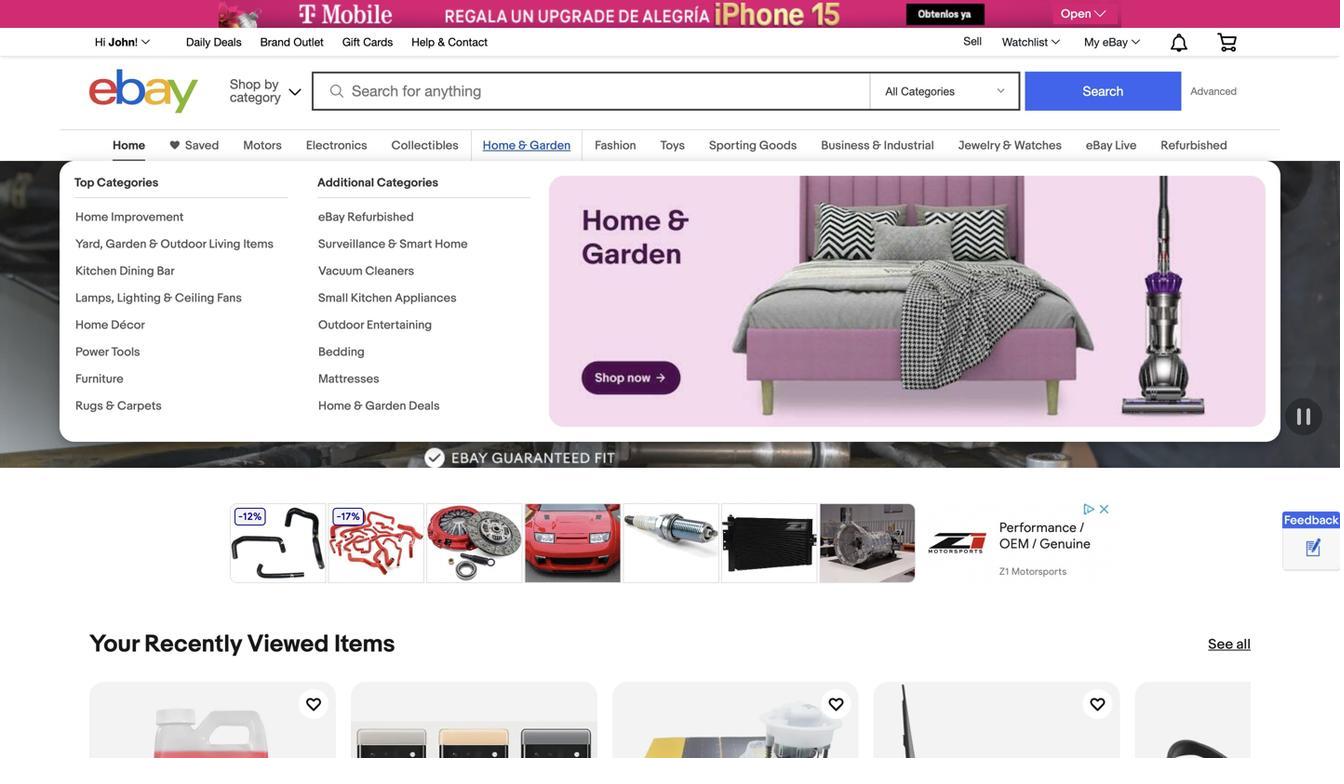 Task type: locate. For each thing, give the bounding box(es) containing it.
& left ceiling
[[164, 291, 172, 306]]

deals down entertaining
[[409, 399, 440, 414]]

ebay left live
[[1086, 139, 1112, 153]]

0 horizontal spatial outdoor
[[161, 237, 206, 252]]

0 vertical spatial kitchen
[[75, 264, 117, 279]]

home right collectibles link
[[483, 139, 516, 153]]

0 horizontal spatial deals
[[214, 35, 242, 48]]

shop left by
[[230, 76, 261, 92]]

garden left the fashion at the left top of page
[[530, 139, 571, 153]]

garden inside additional categories element
[[365, 399, 406, 414]]

1 horizontal spatial deals
[[409, 399, 440, 414]]

home & garden deals
[[318, 399, 440, 414]]

kitchen dining bar link
[[75, 264, 175, 279]]

home up yard,
[[75, 210, 108, 225]]

motors
[[243, 139, 282, 153]]

my ebay link
[[1074, 31, 1148, 53]]

improvement
[[111, 210, 184, 225]]

0 vertical spatial deals
[[214, 35, 242, 48]]

outdoor up bedding
[[318, 318, 364, 333]]

rugs & carpets
[[75, 399, 162, 414]]

shop by category banner
[[85, 27, 1251, 118]]

0 vertical spatial advertisement region
[[219, 0, 1121, 28]]

1 horizontal spatial categories
[[377, 176, 438, 190]]

& right business
[[872, 139, 881, 153]]

home & garden deals link
[[318, 399, 440, 414]]

watchlist
[[1002, 35, 1048, 48]]

& inside account navigation
[[438, 35, 445, 48]]

& for surveillance & smart home
[[388, 237, 397, 252]]

electronics
[[306, 139, 367, 153]]

home improvement link
[[75, 210, 184, 225]]

0 horizontal spatial items
[[243, 237, 274, 252]]

furniture
[[75, 372, 123, 387]]

& for home & garden
[[518, 139, 527, 153]]

1 horizontal spatial refurbished
[[1161, 139, 1227, 153]]

shop now
[[106, 388, 180, 408]]

shop for shop now
[[106, 388, 144, 408]]

additional
[[317, 176, 374, 190]]

kitchen up outdoor entertaining link at the top
[[351, 291, 392, 306]]

refurbished up surveillance & smart home
[[347, 210, 414, 225]]

deals right "daily"
[[214, 35, 242, 48]]

deals inside account navigation
[[214, 35, 242, 48]]

ebay up surveillance
[[318, 210, 345, 225]]

alternators,
[[173, 314, 260, 334]]

1 horizontal spatial garden
[[365, 399, 406, 414]]

goods
[[759, 139, 797, 153]]

2 vertical spatial ebay
[[318, 210, 345, 225]]

0 horizontal spatial garden
[[106, 237, 146, 252]]

vacuum
[[318, 264, 363, 279]]

performance
[[89, 263, 303, 306]]

shop inside optimize your ride's performance main content
[[106, 388, 144, 408]]

contact
[[448, 35, 488, 48]]

& right jewelry
[[1003, 139, 1012, 153]]

outdoor
[[161, 237, 206, 252], [318, 318, 364, 333]]

categories up 'home improvement' link
[[97, 176, 158, 190]]

garden up kitchen dining bar link
[[106, 237, 146, 252]]

0 vertical spatial garden
[[530, 139, 571, 153]]

& down search for anything "text box" on the top of the page
[[518, 139, 527, 153]]

open
[[1061, 7, 1091, 21]]

home up top categories
[[113, 139, 145, 153]]

0 horizontal spatial kitchen
[[75, 264, 117, 279]]

None submit
[[1025, 72, 1181, 111]]

1 categories from the left
[[97, 176, 158, 190]]

1 vertical spatial shop
[[106, 388, 144, 408]]

1 horizontal spatial outdoor
[[318, 318, 364, 333]]

items right the living
[[243, 237, 274, 252]]

by
[[264, 76, 279, 92]]

0 vertical spatial refurbished
[[1161, 139, 1227, 153]]

home right smart
[[435, 237, 468, 252]]

none submit inside shop by category "banner"
[[1025, 72, 1181, 111]]

yard, garden & outdoor living items link
[[75, 237, 274, 252]]

shop
[[230, 76, 261, 92], [106, 388, 144, 408]]

items right "viewed"
[[334, 630, 395, 659]]

shop inside shop by category
[[230, 76, 261, 92]]

ceiling
[[175, 291, 214, 306]]

carpets
[[117, 399, 162, 414]]

brand
[[260, 35, 290, 48]]

refurbished
[[1161, 139, 1227, 153], [347, 210, 414, 225]]

fashion
[[595, 139, 636, 153]]

kitchen up lamps,
[[75, 264, 117, 279]]

ebay for live
[[1086, 139, 1112, 153]]

0 horizontal spatial shop
[[106, 388, 144, 408]]

power tools link
[[75, 345, 140, 360]]

items inside top categories element
[[243, 237, 274, 252]]

vacuum cleaners link
[[318, 264, 414, 279]]

saved link
[[180, 139, 219, 153]]

outdoor up bar on the top left of the page
[[161, 237, 206, 252]]

garden for home & garden
[[530, 139, 571, 153]]

1 vertical spatial ebay
[[1086, 139, 1112, 153]]

your recently viewed items
[[89, 630, 395, 659]]

viewed
[[247, 630, 329, 659]]

1 vertical spatial garden
[[106, 237, 146, 252]]

collectibles link
[[391, 139, 459, 153]]

0 vertical spatial items
[[243, 237, 274, 252]]

& down improvement
[[149, 237, 158, 252]]

sell
[[964, 35, 982, 48]]

refurbished link
[[1161, 139, 1227, 153]]

tools
[[111, 345, 140, 360]]

1 vertical spatial refurbished
[[347, 210, 414, 225]]

help
[[412, 35, 435, 48]]

all
[[1236, 637, 1251, 653]]

0 horizontal spatial refurbished
[[347, 210, 414, 225]]

categories down collectibles link
[[377, 176, 438, 190]]

1 vertical spatial advertisement region
[[228, 502, 1112, 585]]

items
[[243, 237, 274, 252], [334, 630, 395, 659]]

outdoor entertaining link
[[318, 318, 432, 333]]

1 vertical spatial outdoor
[[318, 318, 364, 333]]

optimize your ride's performance get ecus, alternators, starters, and more.
[[89, 176, 328, 355]]

0 vertical spatial outdoor
[[161, 237, 206, 252]]

1 horizontal spatial items
[[334, 630, 395, 659]]

ebay inside 'link'
[[1103, 35, 1128, 48]]

décor
[[111, 318, 145, 333]]

your
[[89, 630, 139, 659]]

2 horizontal spatial garden
[[530, 139, 571, 153]]

& right rugs
[[106, 399, 115, 414]]

rugs
[[75, 399, 103, 414]]

optimize
[[89, 176, 240, 219]]

ecus,
[[123, 314, 169, 334]]

business & industrial
[[821, 139, 934, 153]]

mattresses link
[[318, 372, 379, 387]]

gift cards link
[[342, 33, 393, 53]]

ebay live
[[1086, 139, 1137, 153]]

ebay inside additional categories element
[[318, 210, 345, 225]]

0 vertical spatial ebay
[[1103, 35, 1128, 48]]

1 vertical spatial deals
[[409, 399, 440, 414]]

& left smart
[[388, 237, 397, 252]]

my ebay
[[1084, 35, 1128, 48]]

&
[[438, 35, 445, 48], [518, 139, 527, 153], [872, 139, 881, 153], [1003, 139, 1012, 153], [149, 237, 158, 252], [388, 237, 397, 252], [164, 291, 172, 306], [106, 399, 115, 414], [354, 399, 363, 414]]

ebay for refurbished
[[318, 210, 345, 225]]

advanced
[[1191, 85, 1237, 97]]

1 horizontal spatial shop
[[230, 76, 261, 92]]

kitchen
[[75, 264, 117, 279], [351, 291, 392, 306]]

home for home décor
[[75, 318, 108, 333]]

2 categories from the left
[[377, 176, 438, 190]]

cleaners
[[365, 264, 414, 279]]

& right the help
[[438, 35, 445, 48]]

1 horizontal spatial kitchen
[[351, 291, 392, 306]]

2 vertical spatial garden
[[365, 399, 406, 414]]

1 vertical spatial kitchen
[[351, 291, 392, 306]]

0 horizontal spatial categories
[[97, 176, 158, 190]]

home up and
[[75, 318, 108, 333]]

daily deals link
[[186, 33, 242, 53]]

advertisement region
[[219, 0, 1121, 28], [228, 502, 1112, 585]]

garden down mattresses link
[[365, 399, 406, 414]]

home & garden - shop now image
[[549, 176, 1266, 427]]

ebay refurbished link
[[318, 210, 414, 225]]

!
[[135, 35, 138, 48]]

Search for anything text field
[[315, 74, 866, 109]]

& for business & industrial
[[872, 139, 881, 153]]

yard,
[[75, 237, 103, 252]]

0 vertical spatial shop
[[230, 76, 261, 92]]

shop down furniture link
[[106, 388, 144, 408]]

sporting goods link
[[709, 139, 797, 153]]

electronics link
[[306, 139, 367, 153]]

& down mattresses link
[[354, 399, 363, 414]]

jewelry & watches
[[958, 139, 1062, 153]]

rugs & carpets link
[[75, 399, 162, 414]]

power tools
[[75, 345, 140, 360]]

ebay right my
[[1103, 35, 1128, 48]]

home down mattresses
[[318, 399, 351, 414]]

kitchen dining bar
[[75, 264, 175, 279]]

refurbished down advanced
[[1161, 139, 1227, 153]]

business
[[821, 139, 870, 153]]

optimize your ride's performance main content
[[0, 118, 1340, 758]]

now
[[147, 388, 177, 408]]

jewelry
[[958, 139, 1000, 153]]



Task type: describe. For each thing, give the bounding box(es) containing it.
kitchen inside top categories element
[[75, 264, 117, 279]]

ebay live link
[[1086, 139, 1137, 153]]

ebay refurbished
[[318, 210, 414, 225]]

home for home
[[113, 139, 145, 153]]

& for help & contact
[[438, 35, 445, 48]]

gift cards
[[342, 35, 393, 48]]

top categories
[[74, 176, 158, 190]]

bar
[[157, 264, 175, 279]]

top
[[74, 176, 94, 190]]

dining
[[119, 264, 154, 279]]

garden inside top categories element
[[106, 237, 146, 252]]

advertisement region inside optimize your ride's performance main content
[[228, 502, 1112, 585]]

garden for home & garden deals
[[365, 399, 406, 414]]

see all link
[[1208, 636, 1251, 654]]

brand outlet link
[[260, 33, 324, 53]]

lamps, lighting & ceiling fans
[[75, 291, 242, 306]]

shop by category
[[230, 76, 281, 105]]

categories for improvement
[[97, 176, 158, 190]]

outdoor entertaining
[[318, 318, 432, 333]]

collectibles
[[391, 139, 459, 153]]

watchlist link
[[992, 31, 1068, 53]]

top categories element
[[74, 176, 288, 426]]

help & contact link
[[412, 33, 488, 53]]

outdoor inside top categories element
[[161, 237, 206, 252]]

account navigation
[[85, 27, 1251, 57]]

additional categories
[[317, 176, 438, 190]]

business & industrial link
[[821, 139, 934, 153]]

categories for refurbished
[[377, 176, 438, 190]]

ride's
[[89, 219, 178, 263]]

shop by category button
[[221, 69, 305, 109]]

home for home & garden deals
[[318, 399, 351, 414]]

hi john !
[[95, 35, 138, 48]]

additional categories element
[[317, 176, 530, 426]]

jewelry & watches link
[[958, 139, 1062, 153]]

1 vertical spatial items
[[334, 630, 395, 659]]

and
[[89, 335, 118, 355]]

industrial
[[884, 139, 934, 153]]

advanced link
[[1181, 73, 1246, 110]]

see all
[[1208, 637, 1251, 653]]

lighting
[[117, 291, 161, 306]]

small kitchen appliances
[[318, 291, 457, 306]]

surveillance
[[318, 237, 385, 252]]

outdoor inside additional categories element
[[318, 318, 364, 333]]

lamps, lighting & ceiling fans link
[[75, 291, 242, 306]]

your
[[248, 176, 319, 219]]

your recently viewed items link
[[89, 630, 395, 659]]

recently
[[144, 630, 242, 659]]

home for home improvement
[[75, 210, 108, 225]]

daily deals
[[186, 35, 242, 48]]

& for rugs & carpets
[[106, 399, 115, 414]]

sell link
[[955, 35, 990, 48]]

refurbished inside additional categories element
[[347, 210, 414, 225]]

category
[[230, 89, 281, 105]]

sporting
[[709, 139, 757, 153]]

watches
[[1014, 139, 1062, 153]]

home for home & garden
[[483, 139, 516, 153]]

smart
[[400, 237, 432, 252]]

john
[[109, 35, 135, 48]]

home improvement
[[75, 210, 184, 225]]

motors link
[[243, 139, 282, 153]]

vacuum cleaners
[[318, 264, 414, 279]]

living
[[209, 237, 241, 252]]

small
[[318, 291, 348, 306]]

appliances
[[395, 291, 457, 306]]

get
[[89, 314, 119, 334]]

your shopping cart image
[[1216, 33, 1238, 51]]

brand outlet
[[260, 35, 324, 48]]

see
[[1208, 637, 1233, 653]]

lamps,
[[75, 291, 114, 306]]

my
[[1084, 35, 1100, 48]]

more.
[[122, 335, 166, 355]]

saved
[[185, 139, 219, 153]]

small kitchen appliances link
[[318, 291, 457, 306]]

deals inside additional categories element
[[409, 399, 440, 414]]

& for jewelry & watches
[[1003, 139, 1012, 153]]

bedding link
[[318, 345, 365, 360]]

home & garden link
[[483, 139, 571, 153]]

toys
[[660, 139, 685, 153]]

& for home & garden deals
[[354, 399, 363, 414]]

kitchen inside additional categories element
[[351, 291, 392, 306]]

starters,
[[264, 314, 328, 334]]

surveillance & smart home link
[[318, 237, 468, 252]]

home & garden
[[483, 139, 571, 153]]

live
[[1115, 139, 1137, 153]]

power
[[75, 345, 109, 360]]

fans
[[217, 291, 242, 306]]

help & contact
[[412, 35, 488, 48]]

shop for shop by category
[[230, 76, 261, 92]]



Task type: vqa. For each thing, say whether or not it's contained in the screenshot.
parts & accessories element
no



